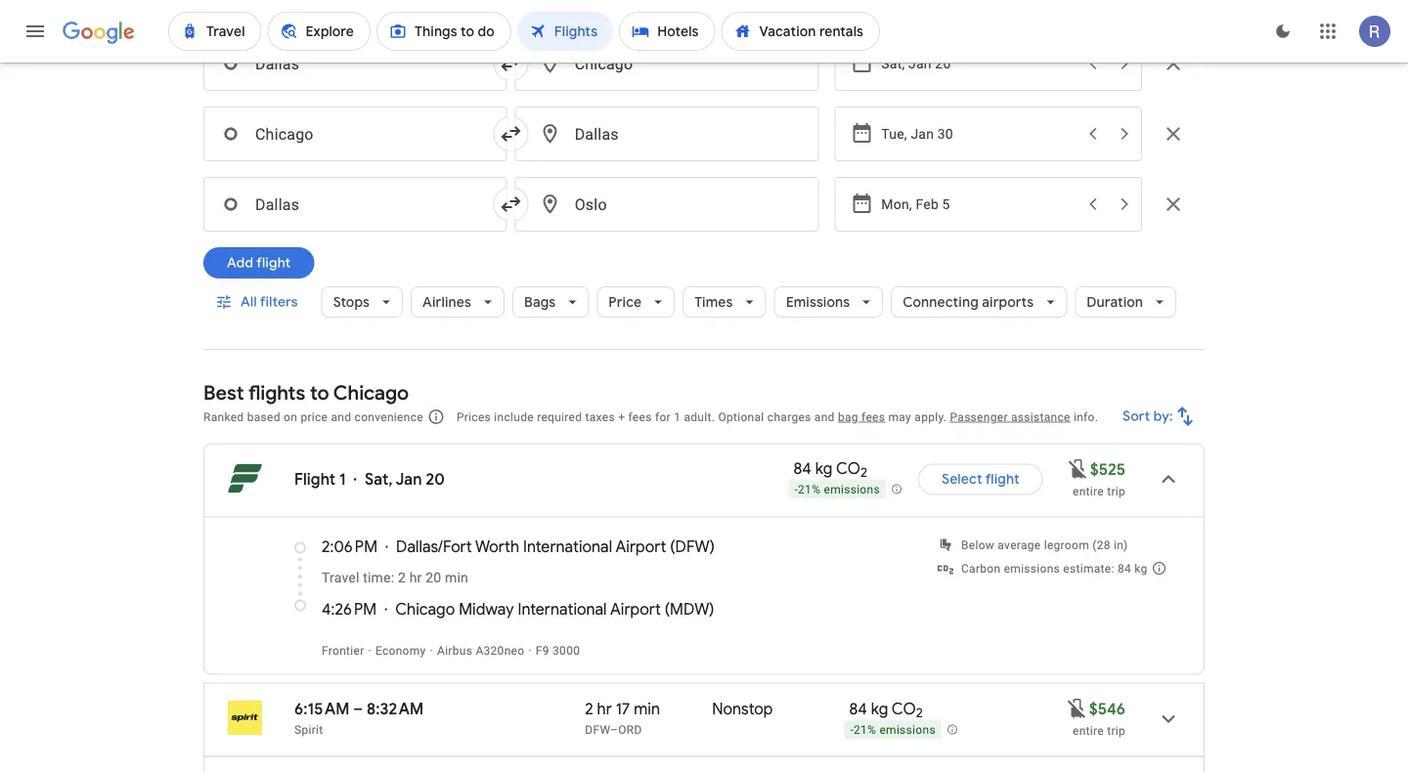 Task type: describe. For each thing, give the bounding box(es) containing it.
airlines button
[[411, 279, 505, 326]]

flights
[[248, 380, 305, 405]]

stops button
[[321, 279, 403, 326]]

international for midway
[[518, 599, 607, 619]]

below average legroom (28 in)
[[961, 538, 1128, 552]]

1 vertical spatial 84 kg co 2
[[849, 699, 923, 722]]

0 vertical spatial 84 kg co 2
[[793, 458, 867, 481]]

by:
[[1154, 408, 1173, 425]]

none search field containing add flight
[[203, 0, 1205, 350]]

travel time: 2 hr 20 min
[[322, 570, 468, 586]]

2 vertical spatial kg
[[871, 699, 888, 719]]

6:15 am – 8:32 am spirit
[[294, 699, 424, 737]]

worth
[[475, 537, 519, 557]]

based
[[247, 410, 280, 424]]

emissions
[[786, 293, 850, 311]]

2 hr 17 min dfw – ord
[[585, 699, 660, 737]]

connecting airports
[[903, 293, 1034, 311]]

taxes
[[585, 410, 615, 424]]

2 and from the left
[[814, 410, 835, 424]]

2 vertical spatial emissions
[[879, 724, 936, 737]]

1 vertical spatial chicago
[[395, 599, 455, 619]]

below
[[961, 538, 995, 552]]

bags button
[[512, 279, 589, 326]]

sort by:
[[1123, 408, 1173, 425]]

0 vertical spatial min
[[445, 570, 468, 586]]

add flight
[[227, 254, 291, 272]]

a320neo
[[476, 644, 524, 658]]

entire for $546
[[1073, 724, 1104, 738]]

Arrival time: 4:26 PM. text field
[[322, 599, 377, 619]]

2 vertical spatial 1
[[339, 469, 346, 489]]

charges
[[767, 410, 811, 424]]

ord
[[618, 723, 642, 737]]

price
[[609, 293, 642, 311]]

ranked based on price and convenience
[[203, 410, 423, 424]]

hr inside 2 hr 17 min dfw – ord
[[597, 699, 612, 719]]

this price for this flight doesn't include overhead bin access. if you need a carry-on bag, use the bags filter to update prices. image
[[1065, 697, 1089, 720]]

sort
[[1123, 408, 1150, 425]]

flight
[[294, 469, 335, 489]]

1 button
[[335, 0, 413, 28]]

to
[[310, 380, 329, 405]]

flight 1
[[294, 469, 346, 489]]

carbon emissions estimate: 84 kg
[[961, 562, 1148, 575]]

(28
[[1092, 538, 1111, 552]]

trip for $546
[[1107, 724, 1125, 738]]

economy
[[375, 644, 426, 658]]

leaves dallas/fort worth international airport at 6:15 am on saturday, january 20 and arrives at o'hare international airport at 8:32 am on saturday, january 20. element
[[294, 699, 424, 719]]

546 US dollars text field
[[1089, 699, 1125, 719]]

carbon
[[961, 562, 1001, 575]]

entire trip for $546
[[1073, 724, 1125, 738]]

entire for $525
[[1073, 484, 1104, 498]]

Departure time: 6:15 AM. text field
[[294, 699, 350, 719]]

all filters
[[241, 293, 298, 311]]

all
[[241, 293, 257, 311]]

bags
[[524, 293, 556, 311]]

midway
[[459, 599, 514, 619]]

departure text field for remove flight from dallas to chicago on sat, jan 20 icon
[[881, 37, 1076, 90]]

international for worth
[[523, 537, 612, 557]]

required
[[537, 410, 582, 424]]

select
[[942, 471, 982, 488]]

Departure text field
[[881, 108, 1076, 160]]

passenger
[[950, 410, 1008, 424]]

frontier
[[322, 644, 364, 658]]

1 and from the left
[[331, 410, 351, 424]]

f9 3000
[[536, 644, 580, 658]]

1 horizontal spatial dfw
[[675, 537, 710, 557]]

convenience
[[355, 410, 423, 424]]

select flight
[[942, 471, 1020, 488]]

average
[[998, 538, 1041, 552]]

emissions button
[[774, 279, 883, 326]]

1 vertical spatial -21% emissions
[[850, 724, 936, 737]]

swap origin and destination. image
[[499, 52, 523, 75]]

1 vertical spatial -
[[850, 724, 854, 737]]

duration
[[1087, 293, 1143, 311]]

remove flight from dallas to chicago on sat, jan 20 image
[[1162, 52, 1185, 75]]

– inside 2 hr 17 min dfw – ord
[[610, 723, 618, 737]]

chicago midway international airport ( mdw )
[[395, 599, 714, 619]]

0 vertical spatial 84
[[793, 458, 812, 479]]

price
[[301, 410, 328, 424]]

mdw
[[670, 599, 709, 619]]

learn more about ranking image
[[427, 408, 445, 426]]

1 horizontal spatial 84
[[849, 699, 867, 719]]

$546
[[1089, 699, 1125, 719]]

dallas/fort worth international airport ( dfw )
[[396, 537, 715, 557]]

sort by: button
[[1115, 393, 1205, 440]]

total duration 2 hr 17 min. element
[[585, 699, 712, 722]]

1 horizontal spatial 21%
[[854, 724, 876, 737]]

carbon emissions estimate: 84 kilograms element
[[961, 562, 1148, 575]]

( for dfw
[[670, 537, 675, 557]]

sat, jan 20
[[365, 469, 445, 489]]

best flights to chicago
[[203, 380, 409, 405]]



Task type: vqa. For each thing, say whether or not it's contained in the screenshot.
Show Street View coverage Image at the right
no



Task type: locate. For each thing, give the bounding box(es) containing it.
swap origin and destination. image for remove flight from dallas to oslo on mon, feb 5 image
[[499, 193, 523, 216]]

all filters button
[[203, 279, 314, 326]]

0 vertical spatial co
[[836, 458, 860, 479]]

chicago up convenience
[[333, 380, 409, 405]]

Departure text field
[[881, 37, 1076, 90], [881, 178, 1076, 231]]

1 vertical spatial kg
[[1135, 562, 1148, 575]]

0 horizontal spatial 1
[[339, 469, 346, 489]]

2 fees from the left
[[862, 410, 885, 424]]

0 vertical spatial –
[[353, 699, 363, 719]]

2 horizontal spatial 84
[[1118, 562, 1131, 575]]

co
[[836, 458, 860, 479], [892, 699, 916, 719]]

1 inside popup button
[[370, 2, 378, 19]]

 image
[[430, 644, 433, 658]]

remove flight from chicago to dallas on tue, jan 30 image
[[1162, 122, 1185, 146]]

adult.
[[684, 410, 715, 424]]

21%
[[798, 483, 821, 497], [854, 724, 876, 737]]

-
[[794, 483, 798, 497], [850, 724, 854, 737]]

1 vertical spatial –
[[610, 723, 618, 737]]

84 kg co 2
[[793, 458, 867, 481], [849, 699, 923, 722]]

0 horizontal spatial co
[[836, 458, 860, 479]]

flight inside select flight button
[[985, 471, 1020, 488]]

1 horizontal spatial and
[[814, 410, 835, 424]]

remove flight from dallas to oslo on mon, feb 5 image
[[1162, 193, 1185, 216]]

this price for this flight doesn't include overhead bin access. if you need a carry-on bag, use the bags filter to update prices. image
[[1066, 457, 1090, 481]]

–
[[353, 699, 363, 719], [610, 723, 618, 737]]

airport for dallas/fort worth international airport
[[616, 537, 666, 557]]

1
[[370, 2, 378, 19], [674, 410, 681, 424], [339, 469, 346, 489]]

entire trip down 525 us dollars text box
[[1073, 484, 1125, 498]]

prices
[[457, 410, 491, 424]]

1 vertical spatial flight
[[985, 471, 1020, 488]]

estimate:
[[1063, 562, 1114, 575]]

jan
[[395, 469, 422, 489]]

min down dallas/fort
[[445, 570, 468, 586]]

chicago
[[333, 380, 409, 405], [395, 599, 455, 619]]

0 vertical spatial kg
[[815, 458, 833, 479]]

1 vertical spatial trip
[[1107, 724, 1125, 738]]

0 horizontal spatial –
[[353, 699, 363, 719]]

best
[[203, 380, 244, 405]]

84
[[793, 458, 812, 479], [1118, 562, 1131, 575], [849, 699, 867, 719]]

4:26 pm
[[322, 599, 377, 619]]

trip for $525
[[1107, 484, 1125, 498]]

add flight button
[[203, 247, 314, 279]]

entire down this price for this flight doesn't include overhead bin access. if you need a carry-on bag, use the bags filter to update prices. icon
[[1073, 724, 1104, 738]]

flight for add flight
[[256, 254, 291, 272]]

2 entire from the top
[[1073, 724, 1104, 738]]

flight
[[256, 254, 291, 272], [985, 471, 1020, 488]]

hr
[[409, 570, 422, 586], [597, 699, 612, 719]]

airports
[[982, 293, 1034, 311]]

525 US dollars text field
[[1090, 460, 1125, 480]]

20 down dallas/fort
[[425, 570, 441, 586]]

– down 17
[[610, 723, 618, 737]]

assistance
[[1011, 410, 1070, 424]]

0 vertical spatial entire
[[1073, 484, 1104, 498]]

may
[[888, 410, 911, 424]]

fees right +
[[628, 410, 652, 424]]

1 vertical spatial (
[[665, 599, 670, 619]]

0 horizontal spatial min
[[445, 570, 468, 586]]

dallas/fort
[[396, 537, 472, 557]]

8:32 am
[[367, 699, 424, 719]]

hr down dallas/fort
[[409, 570, 422, 586]]

1 horizontal spatial co
[[892, 699, 916, 719]]

swap origin and destination. image for remove flight from chicago to dallas on tue, jan 30 "icon"
[[499, 122, 523, 146]]

flight details. leaves dallas/fort worth international airport at 6:15 am on saturday, january 20 and arrives at o'hare international airport at 8:32 am on saturday, january 20. image
[[1145, 696, 1192, 743]]

0 horizontal spatial dfw
[[585, 723, 610, 737]]

None text field
[[203, 36, 507, 91]]

trip down $546
[[1107, 724, 1125, 738]]

)
[[710, 537, 715, 557], [709, 599, 714, 619]]

for
[[655, 410, 671, 424]]

connecting
[[903, 293, 979, 311]]

1 vertical spatial airport
[[610, 599, 661, 619]]

1 vertical spatial co
[[892, 699, 916, 719]]

change appearance image
[[1259, 8, 1306, 55]]

nonstop flight. element
[[712, 699, 773, 722]]

optional
[[718, 410, 764, 424]]

bag fees button
[[838, 410, 885, 424]]

entire
[[1073, 484, 1104, 498], [1073, 724, 1104, 738]]

times button
[[683, 279, 766, 326]]

0 horizontal spatial and
[[331, 410, 351, 424]]

times
[[694, 293, 733, 311]]

1 swap origin and destination. image from the top
[[499, 122, 523, 146]]

1 entire trip from the top
[[1073, 484, 1125, 498]]

1 vertical spatial swap origin and destination. image
[[499, 193, 523, 216]]

1 vertical spatial 20
[[425, 570, 441, 586]]

2 vertical spatial 84
[[849, 699, 867, 719]]

0 vertical spatial flight
[[256, 254, 291, 272]]

3000
[[553, 644, 580, 658]]

+
[[618, 410, 625, 424]]

1 vertical spatial international
[[518, 599, 607, 619]]

1 vertical spatial departure text field
[[881, 178, 1076, 231]]

0 vertical spatial 21%
[[798, 483, 821, 497]]

duration button
[[1075, 279, 1176, 326]]

17
[[616, 699, 630, 719]]

0 horizontal spatial 21%
[[798, 483, 821, 497]]

apply.
[[915, 410, 947, 424]]

dfw inside 2 hr 17 min dfw – ord
[[585, 723, 610, 737]]

departure text field for remove flight from dallas to oslo on mon, feb 5 image
[[881, 178, 1076, 231]]

0 horizontal spatial 84
[[793, 458, 812, 479]]

fees
[[628, 410, 652, 424], [862, 410, 885, 424]]

0 vertical spatial hr
[[409, 570, 422, 586]]

2 entire trip from the top
[[1073, 724, 1125, 738]]

1 entire from the top
[[1073, 484, 1104, 498]]

flight right the add
[[256, 254, 291, 272]]

departure text field up departure text box
[[881, 37, 1076, 90]]

1 horizontal spatial flight
[[985, 471, 1020, 488]]

None search field
[[203, 0, 1205, 350]]

0 horizontal spatial flight
[[256, 254, 291, 272]]

price button
[[597, 279, 675, 326]]

0 vertical spatial swap origin and destination. image
[[499, 122, 523, 146]]

2 inside 2 hr 17 min dfw – ord
[[585, 699, 593, 719]]

0 vertical spatial entire trip
[[1073, 484, 1125, 498]]

and left bag
[[814, 410, 835, 424]]

airport for chicago midway international airport
[[610, 599, 661, 619]]

1 ) from the top
[[710, 537, 715, 557]]

international
[[523, 537, 612, 557], [518, 599, 607, 619]]

travel
[[322, 570, 359, 586]]

include
[[494, 410, 534, 424]]

stops
[[333, 293, 370, 311]]

f9
[[536, 644, 549, 658]]

1 vertical spatial )
[[709, 599, 714, 619]]

0 vertical spatial chicago
[[333, 380, 409, 405]]

– right the "6:15 am"
[[353, 699, 363, 719]]

0 vertical spatial trip
[[1107, 484, 1125, 498]]

1 vertical spatial min
[[634, 699, 660, 719]]

– inside 6:15 am – 8:32 am spirit
[[353, 699, 363, 719]]

spirit
[[294, 723, 323, 737]]

1 horizontal spatial min
[[634, 699, 660, 719]]

bag
[[838, 410, 858, 424]]

entire trip for $525
[[1073, 484, 1125, 498]]

filters
[[260, 293, 298, 311]]

1 horizontal spatial hr
[[597, 699, 612, 719]]

0 vertical spatial (
[[670, 537, 675, 557]]

chicago down travel time: 2 hr 20 min
[[395, 599, 455, 619]]

1 horizontal spatial –
[[610, 723, 618, 737]]

legroom
[[1044, 538, 1089, 552]]

departure text field down departure text box
[[881, 178, 1076, 231]]

2 horizontal spatial kg
[[1135, 562, 1148, 575]]

fees right bag
[[862, 410, 885, 424]]

1 horizontal spatial 1
[[370, 2, 378, 19]]

0 vertical spatial international
[[523, 537, 612, 557]]

20
[[426, 469, 445, 489], [425, 570, 441, 586]]

swap origin and destination. image
[[499, 122, 523, 146], [499, 193, 523, 216]]

dfw left ord
[[585, 723, 610, 737]]

0 vertical spatial departure text field
[[881, 37, 1076, 90]]

20 right jan
[[426, 469, 445, 489]]

flight right select
[[985, 471, 1020, 488]]

time:
[[363, 570, 394, 586]]

) for chicago midway international airport ( mdw )
[[709, 599, 714, 619]]

0 horizontal spatial hr
[[409, 570, 422, 586]]

0 vertical spatial )
[[710, 537, 715, 557]]

2 ) from the top
[[709, 599, 714, 619]]

airport
[[616, 537, 666, 557], [610, 599, 661, 619]]

0 vertical spatial -
[[794, 483, 798, 497]]

trip down 525 us dollars text box
[[1107, 484, 1125, 498]]

entire trip
[[1073, 484, 1125, 498], [1073, 724, 1125, 738]]

-21% emissions
[[794, 483, 880, 497], [850, 724, 936, 737]]

min right 17
[[634, 699, 660, 719]]

2 swap origin and destination. image from the top
[[499, 193, 523, 216]]

0 horizontal spatial -
[[794, 483, 798, 497]]

dfw up mdw at the bottom of the page
[[675, 537, 710, 557]]

and right price at the left bottom of page
[[331, 410, 351, 424]]

trip
[[1107, 484, 1125, 498], [1107, 724, 1125, 738]]

0 vertical spatial emissions
[[824, 483, 880, 497]]

1 vertical spatial dfw
[[585, 723, 610, 737]]

0 vertical spatial -21% emissions
[[794, 483, 880, 497]]

0 vertical spatial airport
[[616, 537, 666, 557]]

passenger assistance button
[[950, 410, 1070, 424]]

airbus a320neo
[[437, 644, 524, 658]]

nonstop
[[712, 699, 773, 719]]

1 trip from the top
[[1107, 484, 1125, 498]]

1 horizontal spatial kg
[[871, 699, 888, 719]]

1 vertical spatial entire trip
[[1073, 724, 1125, 738]]

1 horizontal spatial fees
[[862, 410, 885, 424]]

(
[[670, 537, 675, 557], [665, 599, 670, 619]]

min inside 2 hr 17 min dfw – ord
[[634, 699, 660, 719]]

international up chicago midway international airport ( mdw )
[[523, 537, 612, 557]]

select flight button
[[918, 456, 1043, 503]]

min
[[445, 570, 468, 586], [634, 699, 660, 719]]

in)
[[1114, 538, 1128, 552]]

1 vertical spatial hr
[[597, 699, 612, 719]]

2 departure text field from the top
[[881, 178, 1076, 231]]

None text field
[[515, 36, 819, 91], [203, 107, 507, 161], [515, 107, 819, 161], [203, 177, 507, 232], [515, 177, 819, 232], [515, 36, 819, 91], [203, 107, 507, 161], [515, 107, 819, 161], [203, 177, 507, 232], [515, 177, 819, 232]]

sat,
[[365, 469, 393, 489]]

entire down this price for this flight doesn't include overhead bin access. if you need a carry-on bag, use the bags filter to update prices. image
[[1073, 484, 1104, 498]]

6:15 am
[[294, 699, 350, 719]]

1 vertical spatial 1
[[674, 410, 681, 424]]

hr left 17
[[597, 699, 612, 719]]

2 20 from the top
[[425, 570, 441, 586]]

airbus
[[437, 644, 472, 658]]

1 vertical spatial 84
[[1118, 562, 1131, 575]]

airlines
[[422, 293, 471, 311]]

1 vertical spatial entire
[[1073, 724, 1104, 738]]

dfw
[[675, 537, 710, 557], [585, 723, 610, 737]]

ranked
[[203, 410, 244, 424]]

flight inside add flight button
[[256, 254, 291, 272]]

0 vertical spatial 1
[[370, 2, 378, 19]]

international up 3000
[[518, 599, 607, 619]]

2 horizontal spatial 1
[[674, 410, 681, 424]]

on
[[284, 410, 297, 424]]

and
[[331, 410, 351, 424], [814, 410, 835, 424]]

1 horizontal spatial -
[[850, 724, 854, 737]]

connecting airports button
[[891, 279, 1067, 326]]

main menu image
[[23, 20, 47, 43]]

2 trip from the top
[[1107, 724, 1125, 738]]

prices include required taxes + fees for 1 adult. optional charges and bag fees may apply. passenger assistance
[[457, 410, 1070, 424]]

1 20 from the top
[[426, 469, 445, 489]]

1 vertical spatial emissions
[[1004, 562, 1060, 575]]

0 horizontal spatial fees
[[628, 410, 652, 424]]

0 vertical spatial dfw
[[675, 537, 710, 557]]

0 horizontal spatial kg
[[815, 458, 833, 479]]

1 fees from the left
[[628, 410, 652, 424]]

entire trip down $546
[[1073, 724, 1125, 738]]

1 vertical spatial 21%
[[854, 724, 876, 737]]

( for mdw
[[665, 599, 670, 619]]

flight for select flight
[[985, 471, 1020, 488]]

) for dallas/fort worth international airport ( dfw )
[[710, 537, 715, 557]]

Arrival time: 8:32 AM. text field
[[367, 699, 424, 719]]

0 vertical spatial 20
[[426, 469, 445, 489]]

2:06 pm
[[322, 537, 378, 557]]

1 departure text field from the top
[[881, 37, 1076, 90]]

$525
[[1090, 460, 1125, 480]]

Departure time: 2:06 PM. text field
[[322, 537, 378, 557]]

add
[[227, 254, 253, 272]]



